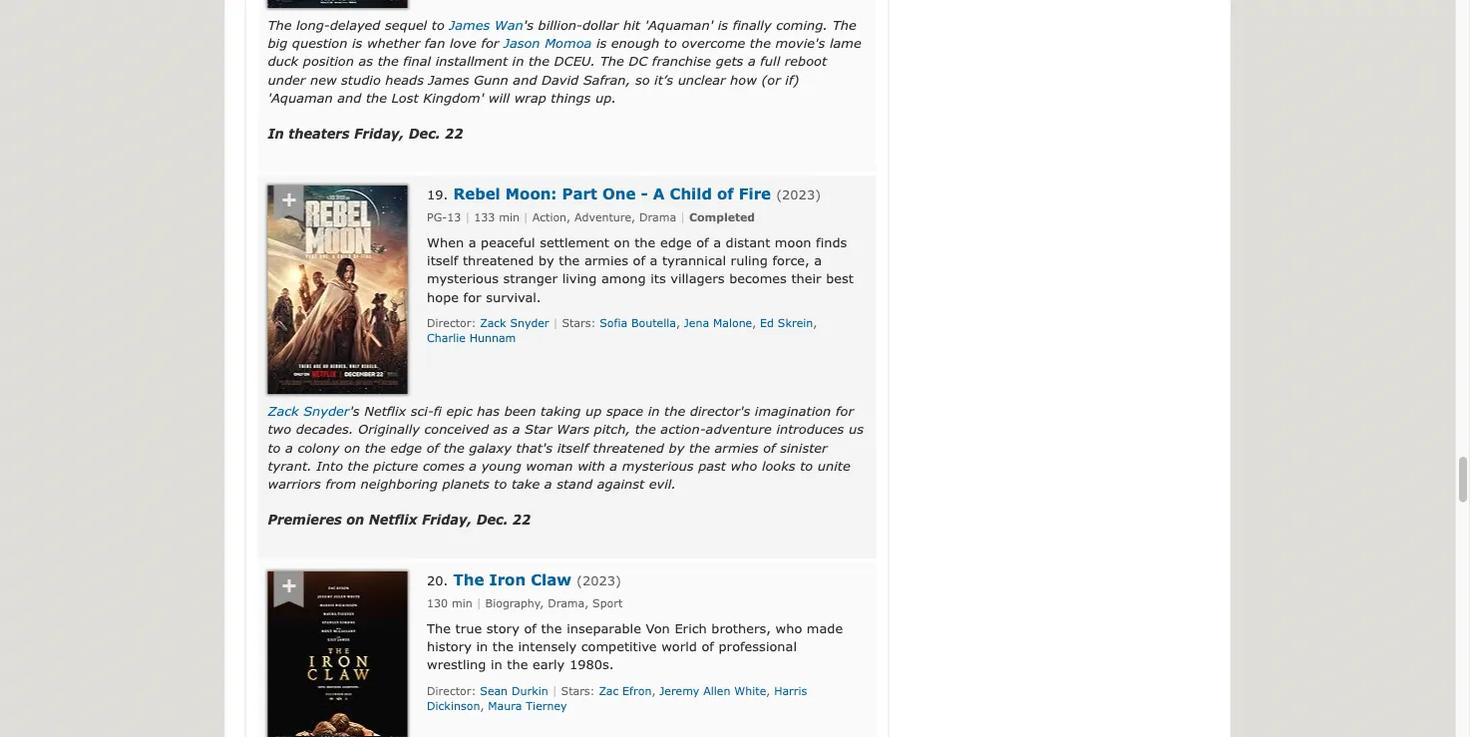 Task type: locate. For each thing, give the bounding box(es) containing it.
,
[[676, 316, 680, 330], [752, 316, 756, 330], [813, 316, 817, 330], [652, 685, 656, 698], [766, 685, 770, 698], [480, 700, 484, 713]]

coming.
[[776, 17, 828, 33]]

0 vertical spatial for
[[481, 35, 499, 51]]

things
[[551, 90, 591, 105]]

0 vertical spatial director:
[[427, 316, 476, 330]]

1 vertical spatial on
[[344, 440, 360, 455]]

0 vertical spatial zack
[[480, 316, 506, 330]]

director: inside director: zack snyder | stars: sofia boutella , jena malone , ed skrein , charlie hunnam
[[427, 316, 476, 330]]

finally
[[733, 17, 772, 33]]

moon:
[[506, 185, 557, 203]]

lame
[[830, 35, 862, 51]]

as inside is enough to overcome the movie's lame duck position as the final installment in the dceu. the dc franchise gets a full reboot under new studio heads james gunn and david safran, so it's unclear how (or if) 'aquaman and the lost kingdom' will wrap things up.
[[359, 54, 373, 69]]

's up "decades." on the bottom of page
[[350, 404, 360, 419]]

studio
[[341, 72, 381, 87]]

(2023) inside 20. the iron claw (2023) 130 min | biography, drama, sport
[[577, 573, 622, 589]]

itself down when
[[427, 253, 458, 268]]

netflix up 'originally'
[[364, 404, 406, 419]]

1 vertical spatial director:
[[427, 685, 476, 698]]

threatened
[[463, 253, 534, 268], [593, 440, 664, 455]]

0 vertical spatial stars:
[[562, 316, 596, 330]]

of up 'looks'
[[763, 440, 776, 455]]

the right the 20.
[[453, 571, 484, 589]]

0 horizontal spatial edge
[[391, 440, 422, 455]]

director: up dickinson
[[427, 685, 476, 698]]

is down dollar
[[597, 35, 607, 51]]

stand
[[557, 476, 593, 492]]

0 vertical spatial mysterious
[[427, 271, 499, 286]]

20. the iron claw (2023) 130 min | biography, drama, sport
[[427, 571, 623, 610]]

0 horizontal spatial min
[[452, 597, 473, 610]]

dec.
[[409, 126, 440, 142], [477, 512, 508, 528]]

(2023)
[[776, 187, 821, 202], [577, 573, 622, 589]]

who right the past
[[731, 458, 758, 473]]

how
[[730, 72, 757, 87]]

on down the adventure,
[[614, 235, 630, 250]]

1 horizontal spatial as
[[493, 422, 508, 437]]

dec. down planets
[[477, 512, 508, 528]]

1 horizontal spatial by
[[669, 440, 685, 455]]

stars: for part
[[562, 316, 596, 330]]

1 vertical spatial armies
[[715, 440, 759, 455]]

0 horizontal spatial 's
[[350, 404, 360, 419]]

1 horizontal spatial zack
[[480, 316, 506, 330]]

edge up tyrannical
[[660, 235, 692, 250]]

conceived
[[425, 422, 489, 437]]

originally
[[358, 422, 420, 437]]

a up its
[[650, 253, 658, 268]]

1 vertical spatial 's
[[350, 404, 360, 419]]

1 horizontal spatial (2023)
[[776, 187, 821, 202]]

wrestling
[[427, 657, 486, 673]]

0 vertical spatial who
[[731, 458, 758, 473]]

1 vertical spatial mysterious
[[622, 458, 694, 473]]

0 horizontal spatial dec.
[[409, 126, 440, 142]]

0 horizontal spatial as
[[359, 54, 373, 69]]

by down action-
[[669, 440, 685, 455]]

delayed
[[330, 17, 381, 33]]

a up the tyrant.
[[285, 440, 293, 455]]

adventure,
[[575, 210, 636, 224]]

picture
[[373, 458, 418, 473]]

0 horizontal spatial friday,
[[354, 126, 404, 142]]

0 horizontal spatial armies
[[585, 253, 629, 268]]

armies
[[585, 253, 629, 268], [715, 440, 759, 455]]

to down "two"
[[268, 440, 281, 455]]

0 vertical spatial james
[[449, 17, 490, 33]]

the up 'big'
[[268, 17, 292, 33]]

1 horizontal spatial min
[[499, 210, 520, 224]]

in right space
[[648, 404, 660, 419]]

1 vertical spatial dec.
[[477, 512, 508, 528]]

by up stranger
[[539, 253, 554, 268]]

0 horizontal spatial who
[[731, 458, 758, 473]]

the down conceived
[[444, 440, 465, 455]]

to down 'aquaman'
[[664, 35, 677, 51]]

min inside 20. the iron claw (2023) 130 min | biography, drama, sport
[[452, 597, 473, 610]]

's for billion-
[[524, 17, 534, 33]]

wan
[[495, 17, 524, 33]]

1 vertical spatial zack
[[268, 404, 299, 419]]

stars: down the 1980s.
[[561, 685, 595, 698]]

will
[[489, 90, 510, 105]]

sean durkin link
[[480, 685, 549, 698]]

zack up "two"
[[268, 404, 299, 419]]

the up intensely
[[541, 621, 562, 636]]

snyder up "decades." on the bottom of page
[[303, 404, 350, 419]]

jena
[[684, 316, 709, 330]]

dickinson
[[427, 700, 480, 713]]

stranger
[[503, 271, 558, 286]]

2 click to add to watchlist image from the top
[[270, 572, 308, 610]]

0 horizontal spatial (2023)
[[577, 573, 622, 589]]

netflix inside 's netflix sci-fi epic has been taking up space in the director's imagination for two decades. originally conceived as a star wars pitch, the action-adventure introduces us to a colony on the edge of the galaxy that's itself threatened by the armies of sinister tyrant. into the picture comes a young woman with a mysterious past who looks to unite warriors from neighboring planets to take a stand against evil.
[[364, 404, 406, 419]]

1 horizontal spatial and
[[513, 72, 537, 87]]

in
[[268, 126, 284, 142]]

threatened inside 's netflix sci-fi epic has been taking up space in the director's imagination for two decades. originally conceived as a star wars pitch, the action-adventure introduces us to a colony on the edge of the galaxy that's itself threatened by the armies of sinister tyrant. into the picture comes a young woman with a mysterious past who looks to unite warriors from neighboring planets to take a stand against evil.
[[593, 440, 664, 455]]

min right 130
[[452, 597, 473, 610]]

's inside 's netflix sci-fi epic has been taking up space in the director's imagination for two decades. originally conceived as a star wars pitch, the action-adventure introduces us to a colony on the edge of the galaxy that's itself threatened by the armies of sinister tyrant. into the picture comes a young woman with a mysterious past who looks to unite warriors from neighboring planets to take a stand against evil.
[[350, 404, 360, 419]]

1 horizontal spatial who
[[776, 621, 802, 636]]

for inside 's billion-dollar hit 'aquaman' is finally coming. the big question is whether fan love for
[[481, 35, 499, 51]]

0 vertical spatial threatened
[[463, 253, 534, 268]]

of up comes
[[427, 440, 439, 455]]

as up studio
[[359, 54, 373, 69]]

evil.
[[649, 476, 676, 492]]

0 vertical spatial (2023)
[[776, 187, 821, 202]]

stars: for claw
[[561, 685, 595, 698]]

hit
[[624, 17, 640, 33]]

1 director: from the top
[[427, 316, 476, 330]]

threatened down pitch,
[[593, 440, 664, 455]]

1 horizontal spatial zack snyder link
[[480, 316, 549, 330]]

1 vertical spatial (2023)
[[577, 573, 622, 589]]

1 vertical spatial threatened
[[593, 440, 664, 455]]

0 vertical spatial by
[[539, 253, 554, 268]]

1 vertical spatial edge
[[391, 440, 422, 455]]

0 horizontal spatial 22
[[445, 126, 463, 142]]

director: up the charlie
[[427, 316, 476, 330]]

1 vertical spatial who
[[776, 621, 802, 636]]

allen
[[704, 685, 731, 698]]

snyder
[[510, 316, 549, 330], [303, 404, 350, 419]]

0 horizontal spatial and
[[337, 90, 362, 105]]

the down "finally"
[[750, 35, 771, 51]]

netflix down neighboring
[[369, 512, 418, 528]]

space
[[607, 404, 644, 419]]

mysterious inside 's netflix sci-fi epic has been taking up space in the director's imagination for two decades. originally conceived as a star wars pitch, the action-adventure introduces us to a colony on the edge of the galaxy that's itself threatened by the armies of sinister tyrant. into the picture comes a young woman with a mysterious past who looks to unite warriors from neighboring planets to take a stand against evil.
[[622, 458, 694, 473]]

intensely
[[518, 639, 577, 654]]

is down 'delayed'
[[352, 35, 363, 51]]

von
[[646, 621, 670, 636]]

1 vertical spatial stars:
[[561, 685, 595, 698]]

the up sean durkin link
[[507, 657, 528, 673]]

, left harris
[[766, 685, 770, 698]]

unclear
[[678, 72, 726, 87]]

dec. down lost
[[409, 126, 440, 142]]

1 horizontal spatial 22
[[513, 512, 531, 528]]

of up completed
[[717, 185, 734, 203]]

dceu.
[[554, 54, 596, 69]]

action,
[[533, 210, 571, 224]]

22 down take
[[513, 512, 531, 528]]

0 horizontal spatial mysterious
[[427, 271, 499, 286]]

, left ed
[[752, 316, 756, 330]]

1 vertical spatial snyder
[[303, 404, 350, 419]]

1 vertical spatial james
[[429, 72, 469, 87]]

efron
[[623, 685, 652, 698]]

the down "whether"
[[378, 54, 399, 69]]

0 vertical spatial itself
[[427, 253, 458, 268]]

click to add to watchlist image down premieres
[[270, 572, 308, 610]]

sofia boutella link
[[600, 316, 676, 330]]

professional
[[719, 639, 797, 654]]

1 vertical spatial as
[[493, 422, 508, 437]]

the down space
[[635, 422, 656, 437]]

completed
[[689, 210, 755, 224]]

1 vertical spatial min
[[452, 597, 473, 610]]

taking
[[541, 404, 581, 419]]

force,
[[773, 253, 810, 268]]

1 vertical spatial friday,
[[422, 512, 472, 528]]

22
[[445, 126, 463, 142], [513, 512, 531, 528]]

armies down adventure
[[715, 440, 759, 455]]

mysterious up hope
[[427, 271, 499, 286]]

1 horizontal spatial snyder
[[510, 316, 549, 330]]

1 vertical spatial itself
[[557, 440, 589, 455]]

in inside 's netflix sci-fi epic has been taking up space in the director's imagination for two decades. originally conceived as a star wars pitch, the action-adventure introduces us to a colony on the edge of the galaxy that's itself threatened by the armies of sinister tyrant. into the picture comes a young woman with a mysterious past who looks to unite warriors from neighboring planets to take a stand against evil.
[[648, 404, 660, 419]]

(2023) up sport
[[577, 573, 622, 589]]

(2023) inside 19. rebel moon: part one - a child of fire (2023) pg-13 | 133 min | action, adventure, drama | completed
[[776, 187, 821, 202]]

for down james wan link
[[481, 35, 499, 51]]

story
[[487, 621, 520, 636]]

two
[[268, 422, 291, 437]]

on down from in the left bottom of the page
[[346, 512, 365, 528]]

sean
[[480, 685, 508, 698]]

1 vertical spatial for
[[464, 289, 482, 305]]

1 click to add to watchlist image from the top
[[270, 186, 308, 224]]

james inside is enough to overcome the movie's lame duck position as the final installment in the dceu. the dc franchise gets a full reboot under new studio heads james gunn and david safran, so it's unclear how (or if) 'aquaman and the lost kingdom' will wrap things up.
[[429, 72, 469, 87]]

rebel
[[453, 185, 501, 203]]

the down 'originally'
[[365, 440, 386, 455]]

love
[[450, 35, 477, 51]]

director: sean durkin | stars: zac efron , jeremy allen white ,
[[427, 685, 774, 698]]

with
[[578, 458, 605, 473]]

the inside 's billion-dollar hit 'aquaman' is finally coming. the big question is whether fan love for
[[833, 17, 857, 33]]

0 vertical spatial click to add to watchlist image
[[270, 186, 308, 224]]

itself inside when a peaceful settlement on the edge of a distant moon finds itself threatened by the armies of a tyrannical ruling force, a mysterious stranger living among its villagers becomes their best hope for survival.
[[427, 253, 458, 268]]

2 director: from the top
[[427, 685, 476, 698]]

on
[[614, 235, 630, 250], [344, 440, 360, 455], [346, 512, 365, 528]]

1 horizontal spatial armies
[[715, 440, 759, 455]]

1 horizontal spatial edge
[[660, 235, 692, 250]]

into
[[317, 458, 343, 473]]

iron
[[489, 571, 526, 589]]

1 horizontal spatial threatened
[[593, 440, 664, 455]]

| up true
[[477, 597, 482, 610]]

, left jena
[[676, 316, 680, 330]]

living
[[562, 271, 597, 286]]

friday, down planets
[[422, 512, 472, 528]]

lost
[[392, 90, 419, 105]]

in down jason on the top of the page
[[512, 54, 524, 69]]

(2023) right fire
[[776, 187, 821, 202]]

0 vertical spatial snyder
[[510, 316, 549, 330]]

pg-
[[427, 210, 447, 224]]

fire
[[739, 185, 771, 203]]

0 vertical spatial dec.
[[409, 126, 440, 142]]

's up jason on the top of the page
[[524, 17, 534, 33]]

1 vertical spatial click to add to watchlist image
[[270, 572, 308, 610]]

if)
[[786, 72, 800, 87]]

0 vertical spatial edge
[[660, 235, 692, 250]]

for right hope
[[464, 289, 482, 305]]

min right 133
[[499, 210, 520, 224]]

when a peaceful settlement on the edge of a distant moon finds itself threatened by the armies of a tyrannical ruling force, a mysterious stranger living among its villagers becomes their best hope for survival.
[[427, 235, 854, 305]]

mysterious up evil. on the bottom left of the page
[[622, 458, 694, 473]]

who left made
[[776, 621, 802, 636]]

0 horizontal spatial is
[[352, 35, 363, 51]]

| right 13
[[465, 210, 470, 224]]

1 horizontal spatial is
[[597, 35, 607, 51]]

0 vertical spatial armies
[[585, 253, 629, 268]]

's inside 's billion-dollar hit 'aquaman' is finally coming. the big question is whether fan love for
[[524, 17, 534, 33]]

stars: inside director: zack snyder | stars: sofia boutella , jena malone , ed skrein , charlie hunnam
[[562, 316, 596, 330]]

a up planets
[[469, 458, 477, 473]]

's for netflix
[[350, 404, 360, 419]]

0 horizontal spatial snyder
[[303, 404, 350, 419]]

0 horizontal spatial by
[[539, 253, 554, 268]]

click to add to watchlist image
[[270, 186, 308, 224], [270, 572, 308, 610]]

full
[[761, 54, 780, 69]]

a down woman
[[545, 476, 552, 492]]

0 vertical spatial as
[[359, 54, 373, 69]]

0 vertical spatial and
[[513, 72, 537, 87]]

installment
[[436, 54, 508, 69]]

the iron claw image
[[268, 572, 408, 737]]

the up safran,
[[600, 54, 624, 69]]

who inside the true story of the inseparable von erich brothers, who made history in the intensely competitive world of professional wrestling in the early 1980s.
[[776, 621, 802, 636]]

past
[[699, 458, 726, 473]]

the up the lame
[[833, 17, 857, 33]]

fan
[[425, 35, 445, 51]]

snyder down 'survival.'
[[510, 316, 549, 330]]

1 horizontal spatial itself
[[557, 440, 589, 455]]

2 vertical spatial for
[[836, 404, 854, 419]]

james up love
[[449, 17, 490, 33]]

itself inside 's netflix sci-fi epic has been taking up space in the director's imagination for two decades. originally conceived as a star wars pitch, the action-adventure introduces us to a colony on the edge of the galaxy that's itself threatened by the armies of sinister tyrant. into the picture comes a young woman with a mysterious past who looks to unite warriors from neighboring planets to take a stand against evil.
[[557, 440, 589, 455]]

erich
[[675, 621, 707, 636]]

who
[[731, 458, 758, 473], [776, 621, 802, 636]]

and up "wrap"
[[513, 72, 537, 87]]

of up intensely
[[524, 621, 537, 636]]

0 vertical spatial on
[[614, 235, 630, 250]]

0 vertical spatial 22
[[445, 126, 463, 142]]

boutella
[[632, 316, 676, 330]]

0 vertical spatial 's
[[524, 17, 534, 33]]

threatened inside when a peaceful settlement on the edge of a distant moon finds itself threatened by the armies of a tyrannical ruling force, a mysterious stranger living among its villagers becomes their best hope for survival.
[[463, 253, 534, 268]]

0 horizontal spatial itself
[[427, 253, 458, 268]]

| up tierney
[[552, 685, 557, 698]]

threatened down "peaceful"
[[463, 253, 534, 268]]

their
[[792, 271, 822, 286]]

stars: left sofia
[[562, 316, 596, 330]]

0 horizontal spatial zack snyder link
[[268, 404, 350, 419]]

the up the past
[[689, 440, 710, 455]]

edge up picture
[[391, 440, 422, 455]]

epic
[[446, 404, 473, 419]]

0 vertical spatial min
[[499, 210, 520, 224]]

on down "decades." on the bottom of page
[[344, 440, 360, 455]]

0 vertical spatial netflix
[[364, 404, 406, 419]]

a
[[748, 54, 756, 69], [469, 235, 476, 250], [714, 235, 721, 250], [650, 253, 658, 268], [814, 253, 822, 268], [513, 422, 520, 437], [285, 440, 293, 455], [469, 458, 477, 473], [610, 458, 618, 473], [545, 476, 552, 492]]

hope
[[427, 289, 459, 305]]

1 vertical spatial 22
[[513, 512, 531, 528]]

min inside 19. rebel moon: part one - a child of fire (2023) pg-13 | 133 min | action, adventure, drama | completed
[[499, 210, 520, 224]]

the inside 20. the iron claw (2023) 130 min | biography, drama, sport
[[453, 571, 484, 589]]

is up overcome
[[718, 17, 728, 33]]

1 horizontal spatial mysterious
[[622, 458, 694, 473]]

comes
[[423, 458, 465, 473]]

friday, down lost
[[354, 126, 404, 142]]

click to add to watchlist image down in
[[270, 186, 308, 224]]

so
[[635, 72, 650, 87]]

1 horizontal spatial 's
[[524, 17, 534, 33]]

imagination
[[755, 404, 831, 419]]

zack snyder link up "decades." on the bottom of page
[[268, 404, 350, 419]]

hunnam
[[470, 332, 516, 345]]

duck
[[268, 54, 299, 69]]

for up us
[[836, 404, 854, 419]]

1 vertical spatial by
[[669, 440, 685, 455]]

billion-
[[538, 17, 583, 33]]

0 horizontal spatial threatened
[[463, 253, 534, 268]]

as
[[359, 54, 373, 69], [493, 422, 508, 437]]

a down been
[[513, 422, 520, 437]]

armies up among
[[585, 253, 629, 268]]

made
[[807, 621, 843, 636]]

as up galaxy
[[493, 422, 508, 437]]

in
[[512, 54, 524, 69], [648, 404, 660, 419], [476, 639, 488, 654], [491, 657, 503, 673]]

its
[[651, 271, 666, 286]]

1 vertical spatial and
[[337, 90, 362, 105]]

and down studio
[[337, 90, 362, 105]]

snyder inside director: zack snyder | stars: sofia boutella , jena malone , ed skrein , charlie hunnam
[[510, 316, 549, 330]]

to down young at the left of the page
[[494, 476, 507, 492]]

netflix
[[364, 404, 406, 419], [369, 512, 418, 528]]



Task type: describe. For each thing, give the bounding box(es) containing it.
mysterious inside when a peaceful settlement on the edge of a distant moon finds itself threatened by the armies of a tyrannical ruling force, a mysterious stranger living among its villagers becomes their best hope for survival.
[[427, 271, 499, 286]]

20.
[[427, 573, 448, 589]]

to down 'sinister' in the right of the page
[[800, 458, 813, 473]]

in up sean
[[491, 657, 503, 673]]

galaxy
[[469, 440, 512, 455]]

0 vertical spatial zack snyder link
[[480, 316, 549, 330]]

click to add to watchlist image for rebel
[[270, 186, 308, 224]]

charlie
[[427, 332, 466, 345]]

director's
[[690, 404, 751, 419]]

jena malone link
[[684, 316, 752, 330]]

director: for the iron claw
[[427, 685, 476, 698]]

, maura tierney
[[480, 700, 567, 713]]

rebel moon: part one - a child of fire link
[[453, 185, 771, 203]]

distant
[[726, 235, 771, 250]]

the long-delayed sequel to james wan
[[268, 17, 524, 33]]

white
[[735, 685, 766, 698]]

2 horizontal spatial is
[[718, 17, 728, 33]]

up.
[[596, 90, 617, 105]]

on inside when a peaceful settlement on the edge of a distant moon finds itself threatened by the armies of a tyrannical ruling force, a mysterious stranger living among its villagers becomes their best hope for survival.
[[614, 235, 630, 250]]

director: for rebel moon: part one - a child of fire
[[427, 316, 476, 330]]

zac efron link
[[599, 685, 652, 698]]

whether
[[367, 35, 420, 51]]

is inside is enough to overcome the movie's lame duck position as the final installment in the dceu. the dc franchise gets a full reboot under new studio heads james gunn and david safran, so it's unclear how (or if) 'aquaman and the lost kingdom' will wrap things up.
[[597, 35, 607, 51]]

momoa
[[545, 35, 592, 51]]

when
[[427, 235, 464, 250]]

by inside when a peaceful settlement on the edge of a distant moon finds itself threatened by the armies of a tyrannical ruling force, a mysterious stranger living among its villagers becomes their best hope for survival.
[[539, 253, 554, 268]]

1 horizontal spatial dec.
[[477, 512, 508, 528]]

edge inside 's netflix sci-fi epic has been taking up space in the director's imagination for two decades. originally conceived as a star wars pitch, the action-adventure introduces us to a colony on the edge of the galaxy that's itself threatened by the armies of sinister tyrant. into the picture comes a young woman with a mysterious past who looks to unite warriors from neighboring planets to take a stand against evil.
[[391, 440, 422, 455]]

armies inside 's netflix sci-fi epic has been taking up space in the director's imagination for two decades. originally conceived as a star wars pitch, the action-adventure introduces us to a colony on the edge of the galaxy that's itself threatened by the armies of sinister tyrant. into the picture comes a young woman with a mysterious past who looks to unite warriors from neighboring planets to take a stand against evil.
[[715, 440, 759, 455]]

is enough to overcome the movie's lame duck position as the final installment in the dceu. the dc franchise gets a full reboot under new studio heads james gunn and david safran, so it's unclear how (or if) 'aquaman and the lost kingdom' will wrap things up.
[[268, 35, 862, 105]]

0 horizontal spatial zack
[[268, 404, 299, 419]]

overcome
[[682, 35, 746, 51]]

of up tyrannical
[[697, 235, 709, 250]]

aquaman and the lost kingdom image
[[268, 0, 408, 8]]

| inside director: zack snyder | stars: sofia boutella , jena malone , ed skrein , charlie hunnam
[[553, 316, 558, 330]]

for inside 's netflix sci-fi epic has been taking up space in the director's imagination for two decades. originally conceived as a star wars pitch, the action-adventure introduces us to a colony on the edge of the galaxy that's itself threatened by the armies of sinister tyrant. into the picture comes a young woman with a mysterious past who looks to unite warriors from neighboring planets to take a stand against evil.
[[836, 404, 854, 419]]

0 vertical spatial friday,
[[354, 126, 404, 142]]

a right when
[[469, 235, 476, 250]]

jason momoa
[[504, 35, 592, 51]]

up
[[586, 404, 602, 419]]

| down child
[[680, 210, 685, 224]]

's billion-dollar hit 'aquaman' is finally coming. the big question is whether fan love for
[[268, 17, 857, 51]]

final
[[403, 54, 431, 69]]

the down story
[[493, 639, 514, 654]]

kingdom'
[[423, 90, 484, 105]]

of up among
[[633, 253, 646, 268]]

jeremy allen white link
[[660, 685, 766, 698]]

pitch,
[[594, 422, 631, 437]]

13
[[447, 210, 461, 224]]

the down studio
[[366, 90, 387, 105]]

under
[[268, 72, 306, 87]]

adventure
[[706, 422, 772, 437]]

it's
[[655, 72, 674, 87]]

a
[[653, 185, 665, 203]]

133
[[474, 210, 495, 224]]

moon
[[775, 235, 812, 250]]

1 vertical spatial netflix
[[369, 512, 418, 528]]

of inside 19. rebel moon: part one - a child of fire (2023) pg-13 | 133 min | action, adventure, drama | completed
[[717, 185, 734, 203]]

sequel
[[385, 17, 427, 33]]

| down "moon:"
[[524, 210, 529, 224]]

jeremy
[[660, 685, 700, 698]]

(or
[[762, 72, 781, 87]]

a up against
[[610, 458, 618, 473]]

edge inside when a peaceful settlement on the edge of a distant moon finds itself threatened by the armies of a tyrannical ruling force, a mysterious stranger living among its villagers becomes their best hope for survival.
[[660, 235, 692, 250]]

1 horizontal spatial friday,
[[422, 512, 472, 528]]

of down erich
[[702, 639, 714, 654]]

19.
[[427, 187, 448, 202]]

heads
[[385, 72, 424, 87]]

in theaters friday, dec. 22
[[268, 126, 463, 142]]

long-
[[296, 17, 330, 33]]

as inside 's netflix sci-fi epic has been taking up space in the director's imagination for two decades. originally conceived as a star wars pitch, the action-adventure introduces us to a colony on the edge of the galaxy that's itself threatened by the armies of sinister tyrant. into the picture comes a young woman with a mysterious past who looks to unite warriors from neighboring planets to take a stand against evil.
[[493, 422, 508, 437]]

, down sean
[[480, 700, 484, 713]]

click to add to watchlist image for the
[[270, 572, 308, 610]]

early
[[533, 657, 565, 673]]

| inside 20. the iron claw (2023) 130 min | biography, drama, sport
[[477, 597, 482, 610]]

claw
[[531, 571, 572, 589]]

zack inside director: zack snyder | stars: sofia boutella , jena malone , ed skrein , charlie hunnam
[[480, 316, 506, 330]]

question
[[292, 35, 348, 51]]

maura tierney link
[[488, 700, 567, 713]]

the up action-
[[665, 404, 686, 419]]

in inside is enough to overcome the movie's lame duck position as the final installment in the dceu. the dc franchise gets a full reboot under new studio heads james gunn and david safran, so it's unclear how (or if) 'aquaman and the lost kingdom' will wrap things up.
[[512, 54, 524, 69]]

movie's
[[776, 35, 825, 51]]

villagers
[[671, 271, 725, 286]]

jason momoa link
[[504, 35, 592, 51]]

fi
[[434, 404, 442, 419]]

the iron claw link
[[453, 571, 572, 589]]

armies inside when a peaceful settlement on the edge of a distant moon finds itself threatened by the armies of a tyrannical ruling force, a mysterious stranger living among its villagers becomes their best hope for survival.
[[585, 253, 629, 268]]

planets
[[442, 476, 490, 492]]

one
[[603, 185, 636, 203]]

competitive
[[581, 639, 657, 654]]

new
[[310, 72, 337, 87]]

who inside 's netflix sci-fi epic has been taking up space in the director's imagination for two decades. originally conceived as a star wars pitch, the action-adventure introduces us to a colony on the edge of the galaxy that's itself threatened by the armies of sinister tyrant. into the picture comes a young woman with a mysterious past who looks to unite warriors from neighboring planets to take a stand against evil.
[[731, 458, 758, 473]]

the down settlement
[[559, 253, 580, 268]]

130
[[427, 597, 448, 610]]

2 vertical spatial on
[[346, 512, 365, 528]]

-
[[641, 185, 648, 203]]

, down "their"
[[813, 316, 817, 330]]

introduces
[[777, 422, 844, 437]]

colony
[[298, 440, 340, 455]]

tyrant.
[[268, 458, 312, 473]]

19. rebel moon: part one - a child of fire (2023) pg-13 | 133 min | action, adventure, drama | completed
[[427, 185, 821, 224]]

the true story of the inseparable von erich brothers, who made history in the intensely competitive world of professional wrestling in the early 1980s.
[[427, 621, 843, 673]]

wars
[[557, 422, 590, 437]]

dc
[[629, 54, 648, 69]]

james wan link
[[449, 17, 524, 33]]

woman
[[526, 458, 573, 473]]

sofia
[[600, 316, 628, 330]]

1 vertical spatial zack snyder link
[[268, 404, 350, 419]]

safran,
[[583, 72, 631, 87]]

rebel moon: part one - a child of fire image
[[268, 186, 408, 395]]

, left jeremy
[[652, 685, 656, 698]]

action-
[[661, 422, 706, 437]]

franchise
[[652, 54, 711, 69]]

biography,
[[486, 597, 544, 610]]

a down completed
[[714, 235, 721, 250]]

david
[[542, 72, 579, 87]]

to inside is enough to overcome the movie's lame duck position as the final installment in the dceu. the dc franchise gets a full reboot under new studio heads james gunn and david safran, so it's unclear how (or if) 'aquaman and the lost kingdom' will wrap things up.
[[664, 35, 677, 51]]

the down jason momoa link
[[529, 54, 550, 69]]

a up "their"
[[814, 253, 822, 268]]

director: zack snyder | stars: sofia boutella , jena malone , ed skrein , charlie hunnam
[[427, 316, 817, 345]]

a inside is enough to overcome the movie's lame duck position as the final installment in the dceu. the dc franchise gets a full reboot under new studio heads james gunn and david safran, so it's unclear how (or if) 'aquaman and the lost kingdom' will wrap things up.
[[748, 54, 756, 69]]

world
[[662, 639, 697, 654]]

the up from in the left bottom of the page
[[348, 458, 369, 473]]

zack snyder
[[268, 404, 350, 419]]

the down 'drama'
[[635, 235, 656, 250]]

the inside the true story of the inseparable von erich brothers, who made history in the intensely competitive world of professional wrestling in the early 1980s.
[[427, 621, 451, 636]]

for inside when a peaceful settlement on the edge of a distant moon finds itself threatened by the armies of a tyrannical ruling force, a mysterious stranger living among its villagers becomes their best hope for survival.
[[464, 289, 482, 305]]

'aquaman
[[268, 90, 333, 105]]

premieres
[[268, 512, 342, 528]]

the inside is enough to overcome the movie's lame duck position as the final installment in the dceu. the dc franchise gets a full reboot under new studio heads james gunn and david safran, so it's unclear how (or if) 'aquaman and the lost kingdom' will wrap things up.
[[600, 54, 624, 69]]

in down true
[[476, 639, 488, 654]]

1980s.
[[570, 657, 614, 673]]

durkin
[[512, 685, 549, 698]]

on inside 's netflix sci-fi epic has been taking up space in the director's imagination for two decades. originally conceived as a star wars pitch, the action-adventure introduces us to a colony on the edge of the galaxy that's itself threatened by the armies of sinister tyrant. into the picture comes a young woman with a mysterious past who looks to unite warriors from neighboring planets to take a stand against evil.
[[344, 440, 360, 455]]

part
[[562, 185, 597, 203]]

to up fan
[[432, 17, 445, 33]]

best
[[826, 271, 854, 286]]

ed
[[760, 316, 774, 330]]

sinister
[[780, 440, 828, 455]]

by inside 's netflix sci-fi epic has been taking up space in the director's imagination for two decades. originally conceived as a star wars pitch, the action-adventure introduces us to a colony on the edge of the galaxy that's itself threatened by the armies of sinister tyrant. into the picture comes a young woman with a mysterious past who looks to unite warriors from neighboring planets to take a stand against evil.
[[669, 440, 685, 455]]



Task type: vqa. For each thing, say whether or not it's contained in the screenshot.
Divoff
no



